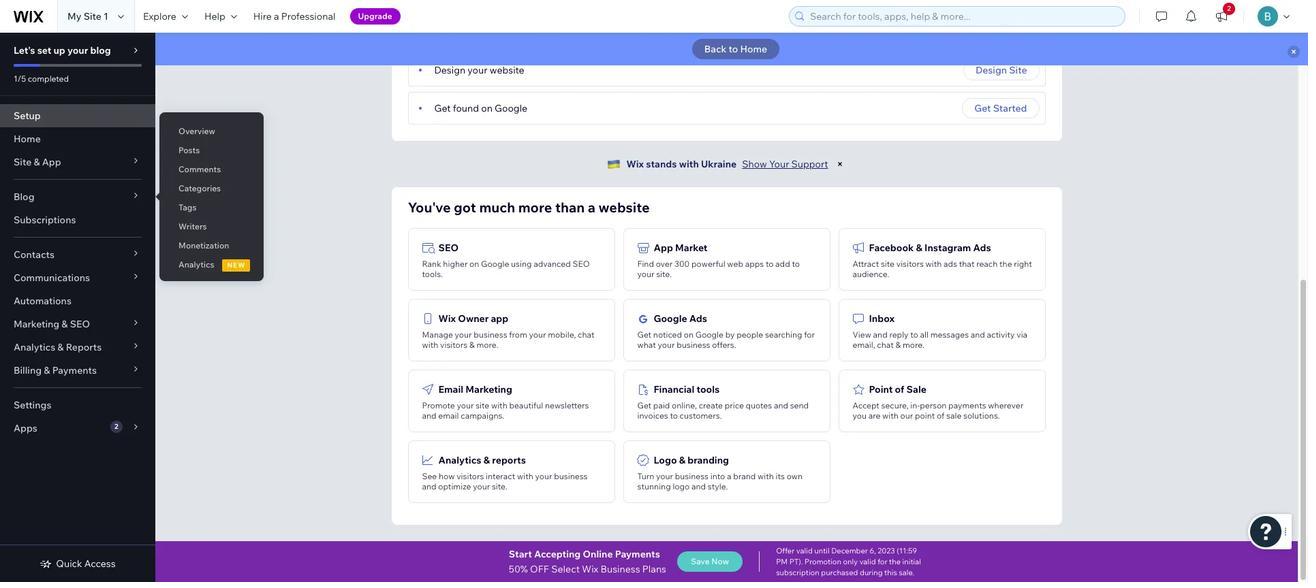Task type: describe. For each thing, give the bounding box(es) containing it.
analytics for analytics & reports
[[14, 341, 55, 354]]

setup link
[[0, 104, 155, 127]]

newsletters
[[545, 401, 589, 411]]

noticed
[[654, 330, 682, 340]]

business inside see how visitors interact with your business and optimize your site.
[[554, 472, 588, 482]]

get started
[[975, 102, 1027, 115]]

design for design site
[[976, 64, 1007, 76]]

price
[[725, 401, 744, 411]]

support
[[792, 158, 829, 170]]

business inside turn your business into a brand with its own stunning logo and style.
[[675, 472, 709, 482]]

analytics & reports
[[439, 455, 526, 467]]

sidebar element
[[0, 33, 155, 583]]

turn
[[638, 472, 655, 482]]

accepting
[[534, 549, 581, 561]]

show
[[742, 158, 767, 170]]

site. for &
[[492, 482, 508, 492]]

into
[[711, 472, 725, 482]]

subscriptions link
[[0, 209, 155, 232]]

with inside "accept secure, in-person payments wherever you are with our point of sale solutions."
[[883, 411, 899, 421]]

find
[[638, 259, 654, 269]]

overview link
[[159, 120, 264, 143]]

with inside attract site visitors with ads that reach the right audience.
[[926, 259, 942, 269]]

analytics & reports button
[[0, 336, 155, 359]]

your
[[769, 158, 790, 170]]

point of sale
[[869, 384, 927, 396]]

promote your site with beautiful newsletters and email campaigns.
[[422, 401, 589, 421]]

with right stands
[[679, 158, 699, 170]]

reach
[[977, 259, 998, 269]]

Search for tools, apps, help & more... field
[[806, 7, 1121, 26]]

seo inside rank higher on google using advanced seo tools.
[[573, 259, 590, 269]]

december
[[832, 547, 868, 556]]

attract site visitors with ads that reach the right audience.
[[853, 259, 1032, 279]]

are
[[869, 411, 881, 421]]

interact
[[486, 472, 515, 482]]

solutions.
[[964, 411, 1000, 421]]

chat inside view and reply to all messages and activity via email, chat & more.
[[877, 340, 894, 350]]

instagram
[[925, 242, 971, 254]]

0 vertical spatial ads
[[974, 242, 991, 254]]

logo
[[654, 455, 677, 467]]

secure,
[[882, 401, 909, 411]]

market
[[675, 242, 708, 254]]

get for get noticed on google by people searching for what your business offers.
[[638, 330, 652, 340]]

chat inside manage your business from your mobile, chat with visitors & more.
[[578, 330, 595, 340]]

apps
[[14, 423, 37, 435]]

pm
[[776, 558, 788, 567]]

with inside promote your site with beautiful newsletters and email campaigns.
[[491, 401, 508, 411]]

paid
[[654, 401, 670, 411]]

payments inside start accepting online payments 50% off select wix business plans
[[615, 549, 660, 561]]

offer
[[776, 547, 795, 556]]

site & app button
[[0, 151, 155, 174]]

automations
[[14, 295, 72, 307]]

more. inside view and reply to all messages and activity via email, chat & more.
[[903, 340, 925, 350]]

from
[[509, 330, 527, 340]]

to left add
[[766, 259, 774, 269]]

and inside promote your site with beautiful newsletters and email campaigns.
[[422, 411, 437, 421]]

0 horizontal spatial valid
[[797, 547, 813, 556]]

business inside manage your business from your mobile, chat with visitors & more.
[[474, 330, 507, 340]]

app market
[[654, 242, 708, 254]]

promote
[[422, 401, 455, 411]]

1 vertical spatial marketing
[[466, 384, 513, 396]]

design your website
[[434, 64, 525, 76]]

posts link
[[159, 139, 264, 162]]

of inside "accept secure, in-person payments wherever you are with our point of sale solutions."
[[937, 411, 945, 421]]

tools.
[[422, 269, 443, 279]]

manage
[[422, 330, 453, 340]]

with inside turn your business into a brand with its own stunning logo and style.
[[758, 472, 774, 482]]

0 vertical spatial website
[[490, 64, 525, 76]]

home inside button
[[740, 43, 768, 55]]

app inside dropdown button
[[42, 156, 61, 168]]

and inside get paid online, create price quotes and send invoices to customers.
[[774, 401, 789, 411]]

1 horizontal spatial seo
[[439, 242, 459, 254]]

people
[[737, 330, 764, 340]]

tags
[[179, 202, 197, 213]]

marketing & seo
[[14, 318, 90, 331]]

start accepting online payments 50% off select wix business plans
[[509, 549, 667, 576]]

site & app
[[14, 156, 61, 168]]

accept
[[853, 401, 880, 411]]

much
[[479, 199, 515, 216]]

and inside see how visitors interact with your business and optimize your site.
[[422, 482, 437, 492]]

app
[[491, 313, 509, 325]]

categories
[[179, 183, 221, 194]]

to inside get paid online, create price quotes and send invoices to customers.
[[670, 411, 678, 421]]

advanced
[[534, 259, 571, 269]]

manage your business from your mobile, chat with visitors & more.
[[422, 330, 595, 350]]

payments
[[949, 401, 987, 411]]

1 vertical spatial valid
[[860, 558, 876, 567]]

& for analytics & reports
[[484, 455, 490, 467]]

upgrade
[[358, 11, 392, 21]]

billing
[[14, 365, 42, 377]]

inbox
[[869, 313, 895, 325]]

settings link
[[0, 394, 155, 417]]

& inside manage your business from your mobile, chat with visitors & more.
[[470, 340, 475, 350]]

what
[[638, 340, 656, 350]]

our
[[901, 411, 914, 421]]

accept secure, in-person payments wherever you are with our point of sale solutions.
[[853, 401, 1024, 421]]

analytics for analytics & reports
[[439, 455, 482, 467]]

your inside promote your site with beautiful newsletters and email campaigns.
[[457, 401, 474, 411]]

send
[[790, 401, 809, 411]]

get started button
[[963, 98, 1040, 119]]

categories link
[[159, 177, 264, 200]]

writers
[[179, 222, 207, 232]]

& for facebook & instagram ads
[[916, 242, 923, 254]]

design for design your website
[[434, 64, 466, 76]]

your inside get noticed on google by people searching for what your business offers.
[[658, 340, 675, 350]]

email
[[439, 384, 464, 396]]

branding
[[688, 455, 729, 467]]

seo inside marketing & seo "popup button"
[[70, 318, 90, 331]]

get noticed on google by people searching for what your business offers.
[[638, 330, 815, 350]]

1/5 completed
[[14, 74, 69, 84]]

site inside dropdown button
[[14, 156, 32, 168]]

select
[[552, 564, 580, 576]]

activity
[[987, 330, 1015, 340]]

that
[[959, 259, 975, 269]]

brand
[[733, 472, 756, 482]]

plans
[[643, 564, 667, 576]]

attract
[[853, 259, 879, 269]]

create
[[699, 401, 723, 411]]

with inside manage your business from your mobile, chat with visitors & more.
[[422, 340, 438, 350]]

own
[[787, 472, 803, 482]]

on for noticed
[[684, 330, 694, 340]]

payments inside "popup button"
[[52, 365, 97, 377]]

1 vertical spatial app
[[654, 242, 673, 254]]

reply
[[890, 330, 909, 340]]

upgrade button
[[350, 8, 401, 25]]

comments link
[[159, 158, 264, 181]]

up
[[54, 44, 65, 57]]

marketing & seo button
[[0, 313, 155, 336]]

offers.
[[712, 340, 737, 350]]

a inside turn your business into a brand with its own stunning logo and style.
[[727, 472, 732, 482]]

get for get paid online, create price quotes and send invoices to customers.
[[638, 401, 652, 411]]

on for found
[[481, 102, 493, 115]]



Task type: vqa. For each thing, say whether or not it's contained in the screenshot.
"Financial tools"
yes



Task type: locate. For each thing, give the bounding box(es) containing it.
design site
[[976, 64, 1027, 76]]

site. inside see how visitors interact with your business and optimize your site.
[[492, 482, 508, 492]]

blog button
[[0, 185, 155, 209]]

marketing up promote your site with beautiful newsletters and email campaigns.
[[466, 384, 513, 396]]

save
[[691, 557, 710, 567]]

more
[[518, 199, 552, 216]]

right
[[1014, 259, 1032, 269]]

2 inside button
[[1228, 4, 1231, 13]]

& inside popup button
[[57, 341, 64, 354]]

& for marketing & seo
[[62, 318, 68, 331]]

more. left messages
[[903, 340, 925, 350]]

higher
[[443, 259, 468, 269]]

with down reports on the left of the page
[[517, 472, 534, 482]]

0 horizontal spatial more.
[[477, 340, 498, 350]]

visitors for analytics
[[457, 472, 484, 482]]

0 horizontal spatial site
[[14, 156, 32, 168]]

initial
[[903, 558, 921, 567]]

& right "billing"
[[44, 365, 50, 377]]

0 horizontal spatial a
[[274, 10, 279, 22]]

& down owner
[[470, 340, 475, 350]]

home down setup
[[14, 133, 41, 145]]

a right hire on the left top of page
[[274, 10, 279, 22]]

your right interact
[[535, 472, 552, 482]]

back to home alert
[[155, 33, 1309, 65]]

more. down app
[[477, 340, 498, 350]]

business inside get noticed on google by people searching for what your business offers.
[[677, 340, 711, 350]]

site down facebook
[[881, 259, 895, 269]]

1 vertical spatial seo
[[573, 259, 590, 269]]

a right the than
[[588, 199, 596, 216]]

& inside "popup button"
[[44, 365, 50, 377]]

ads up get noticed on google by people searching for what your business offers.
[[690, 313, 707, 325]]

analytics inside analytics & reports popup button
[[14, 341, 55, 354]]

1 horizontal spatial site
[[84, 10, 101, 22]]

site. down reports on the left of the page
[[492, 482, 508, 492]]

marketing inside marketing & seo "popup button"
[[14, 318, 59, 331]]

site. for market
[[656, 269, 672, 279]]

hire
[[253, 10, 272, 22]]

1 horizontal spatial a
[[588, 199, 596, 216]]

rank higher on google using advanced seo tools.
[[422, 259, 590, 279]]

chat
[[578, 330, 595, 340], [877, 340, 894, 350]]

2 inside sidebar "element"
[[114, 423, 118, 431]]

business
[[474, 330, 507, 340], [677, 340, 711, 350], [554, 472, 588, 482], [675, 472, 709, 482]]

visitors down analytics & reports at the bottom
[[457, 472, 484, 482]]

1 vertical spatial analytics
[[14, 341, 55, 354]]

for right searching
[[804, 330, 815, 340]]

you've got much more than a website
[[408, 199, 650, 216]]

0 vertical spatial payments
[[52, 365, 97, 377]]

wix for wix owner app
[[439, 313, 456, 325]]

wix inside start accepting online payments 50% off select wix business plans
[[582, 564, 599, 576]]

1 vertical spatial for
[[878, 558, 888, 567]]

design inside button
[[976, 64, 1007, 76]]

visitors down owner
[[440, 340, 468, 350]]

and left how
[[422, 482, 437, 492]]

& up blog
[[34, 156, 40, 168]]

website right the than
[[599, 199, 650, 216]]

reports
[[66, 341, 102, 354]]

google inside get noticed on google by people searching for what your business offers.
[[696, 330, 724, 340]]

2 design from the left
[[976, 64, 1007, 76]]

marketing down automations
[[14, 318, 59, 331]]

of left sale
[[937, 411, 945, 421]]

for down 2023
[[878, 558, 888, 567]]

chat right mobile,
[[578, 330, 595, 340]]

posts
[[179, 145, 200, 155]]

2 vertical spatial site
[[14, 156, 32, 168]]

seo down the automations link
[[70, 318, 90, 331]]

& up the analytics & reports
[[62, 318, 68, 331]]

quick access
[[56, 558, 116, 570]]

seo right advanced
[[573, 259, 590, 269]]

marketing
[[14, 318, 59, 331], [466, 384, 513, 396]]

explore
[[143, 10, 176, 22]]

& inside view and reply to all messages and activity via email, chat & more.
[[896, 340, 901, 350]]

set
[[37, 44, 51, 57]]

2023
[[878, 547, 895, 556]]

turn your business into a brand with its own stunning logo and style.
[[638, 472, 803, 492]]

analytics up how
[[439, 455, 482, 467]]

visitors inside attract site visitors with ads that reach the right audience.
[[897, 259, 924, 269]]

your up get found on google
[[468, 64, 488, 76]]

all
[[920, 330, 929, 340]]

0 vertical spatial on
[[481, 102, 493, 115]]

for inside get noticed on google by people searching for what your business offers.
[[804, 330, 815, 340]]

to left 'all'
[[911, 330, 919, 340]]

1 horizontal spatial the
[[1000, 259, 1013, 269]]

on down google ads
[[684, 330, 694, 340]]

site up started
[[1010, 64, 1027, 76]]

the up this
[[889, 558, 901, 567]]

2 vertical spatial visitors
[[457, 472, 484, 482]]

facebook & instagram ads
[[869, 242, 991, 254]]

google left using
[[481, 259, 509, 269]]

get found on google
[[434, 102, 528, 115]]

your down email marketing
[[457, 401, 474, 411]]

visitors inside manage your business from your mobile, chat with visitors & more.
[[440, 340, 468, 350]]

0 vertical spatial marketing
[[14, 318, 59, 331]]

with left beautiful
[[491, 401, 508, 411]]

1 horizontal spatial home
[[740, 43, 768, 55]]

& right facebook
[[916, 242, 923, 254]]

analytics & reports
[[14, 341, 102, 354]]

person
[[920, 401, 947, 411]]

0 vertical spatial for
[[804, 330, 815, 340]]

1 horizontal spatial chat
[[877, 340, 894, 350]]

1 vertical spatial the
[[889, 558, 901, 567]]

app up 'over'
[[654, 242, 673, 254]]

1 vertical spatial site
[[1010, 64, 1027, 76]]

your down analytics & reports at the bottom
[[473, 482, 490, 492]]

access
[[84, 558, 116, 570]]

wix up manage
[[439, 313, 456, 325]]

online
[[583, 549, 613, 561]]

save now button
[[677, 552, 743, 573]]

visitors for facebook
[[897, 259, 924, 269]]

& for site & app
[[34, 156, 40, 168]]

quick
[[56, 558, 82, 570]]

1 horizontal spatial ads
[[974, 242, 991, 254]]

2 horizontal spatial seo
[[573, 259, 590, 269]]

on right "found"
[[481, 102, 493, 115]]

the inside attract site visitors with ads that reach the right audience.
[[1000, 259, 1013, 269]]

sale.
[[899, 568, 915, 578]]

1 vertical spatial of
[[937, 411, 945, 421]]

your left 'over'
[[638, 269, 655, 279]]

start
[[509, 549, 532, 561]]

to right add
[[792, 259, 800, 269]]

the left right
[[1000, 259, 1013, 269]]

show your support button
[[742, 158, 829, 170]]

1 horizontal spatial of
[[937, 411, 945, 421]]

0 horizontal spatial home
[[14, 133, 41, 145]]

1 vertical spatial site.
[[492, 482, 508, 492]]

analytics for analytics
[[179, 260, 214, 270]]

0 vertical spatial valid
[[797, 547, 813, 556]]

wix for wix stands with ukraine show your support
[[627, 158, 644, 170]]

1 vertical spatial home
[[14, 133, 41, 145]]

of up secure,
[[895, 384, 905, 396]]

with up promote
[[422, 340, 438, 350]]

0 horizontal spatial chat
[[578, 330, 595, 340]]

a
[[274, 10, 279, 22], [588, 199, 596, 216], [727, 472, 732, 482]]

on inside get noticed on google by people searching for what your business offers.
[[684, 330, 694, 340]]

0 horizontal spatial site
[[476, 401, 490, 411]]

email marketing
[[439, 384, 513, 396]]

1 vertical spatial payments
[[615, 549, 660, 561]]

0 horizontal spatial payments
[[52, 365, 97, 377]]

design site button
[[964, 60, 1040, 80]]

1 horizontal spatial analytics
[[179, 260, 214, 270]]

2 vertical spatial a
[[727, 472, 732, 482]]

& inside dropdown button
[[34, 156, 40, 168]]

your inside "find over 300 powerful web apps to add to your site."
[[638, 269, 655, 279]]

your
[[67, 44, 88, 57], [468, 64, 488, 76], [638, 269, 655, 279], [455, 330, 472, 340], [529, 330, 546, 340], [658, 340, 675, 350], [457, 401, 474, 411], [535, 472, 552, 482], [656, 472, 673, 482], [473, 482, 490, 492]]

visitors down facebook
[[897, 259, 924, 269]]

with inside see how visitors interact with your business and optimize your site.
[[517, 472, 534, 482]]

site inside attract site visitors with ads that reach the right audience.
[[881, 259, 895, 269]]

& up interact
[[484, 455, 490, 467]]

1 horizontal spatial marketing
[[466, 384, 513, 396]]

chat right the email,
[[877, 340, 894, 350]]

google up noticed
[[654, 313, 687, 325]]

& right logo on the bottom
[[679, 455, 686, 467]]

1 horizontal spatial for
[[878, 558, 888, 567]]

2 horizontal spatial on
[[684, 330, 694, 340]]

get inside get noticed on google by people searching for what your business offers.
[[638, 330, 652, 340]]

wix
[[627, 158, 644, 170], [439, 313, 456, 325], [582, 564, 599, 576]]

site. left 300
[[656, 269, 672, 279]]

google right "found"
[[495, 102, 528, 115]]

0 horizontal spatial marketing
[[14, 318, 59, 331]]

0 horizontal spatial seo
[[70, 318, 90, 331]]

messages
[[931, 330, 969, 340]]

1 vertical spatial a
[[588, 199, 596, 216]]

see how visitors interact with your business and optimize your site.
[[422, 472, 588, 492]]

more. inside manage your business from your mobile, chat with visitors & more.
[[477, 340, 498, 350]]

your right what
[[658, 340, 675, 350]]

during
[[860, 568, 883, 578]]

analytics down monetization
[[179, 260, 214, 270]]

0 horizontal spatial design
[[434, 64, 466, 76]]

& inside "popup button"
[[62, 318, 68, 331]]

facebook
[[869, 242, 914, 254]]

0 vertical spatial analytics
[[179, 260, 214, 270]]

back to home button
[[692, 39, 780, 59]]

site inside promote your site with beautiful newsletters and email campaigns.
[[476, 401, 490, 411]]

0 vertical spatial wix
[[627, 158, 644, 170]]

payments down analytics & reports popup button
[[52, 365, 97, 377]]

on for higher
[[470, 259, 479, 269]]

analytics up "billing"
[[14, 341, 55, 354]]

to right back
[[729, 43, 738, 55]]

0 horizontal spatial for
[[804, 330, 815, 340]]

design up "found"
[[434, 64, 466, 76]]

get left started
[[975, 102, 991, 115]]

& for billing & payments
[[44, 365, 50, 377]]

0 vertical spatial app
[[42, 156, 61, 168]]

1 vertical spatial site
[[476, 401, 490, 411]]

a right into at the right
[[727, 472, 732, 482]]

valid up during
[[860, 558, 876, 567]]

app down the home link
[[42, 156, 61, 168]]

and
[[873, 330, 888, 340], [971, 330, 985, 340], [774, 401, 789, 411], [422, 411, 437, 421], [422, 482, 437, 492], [692, 482, 706, 492]]

billing & payments
[[14, 365, 97, 377]]

google left by
[[696, 330, 724, 340]]

site up blog
[[14, 156, 32, 168]]

2 horizontal spatial analytics
[[439, 455, 482, 467]]

0 vertical spatial seo
[[439, 242, 459, 254]]

& for analytics & reports
[[57, 341, 64, 354]]

and right 'logo'
[[692, 482, 706, 492]]

1 vertical spatial visitors
[[440, 340, 468, 350]]

ads up reach
[[974, 242, 991, 254]]

help button
[[196, 0, 245, 33]]

1 vertical spatial ads
[[690, 313, 707, 325]]

monetization
[[179, 241, 229, 251]]

with down facebook & instagram ads
[[926, 259, 942, 269]]

on right higher
[[470, 259, 479, 269]]

purchased
[[821, 568, 858, 578]]

0 vertical spatial visitors
[[897, 259, 924, 269]]

site for design
[[1010, 64, 1027, 76]]

0 horizontal spatial website
[[490, 64, 525, 76]]

0 horizontal spatial site.
[[492, 482, 508, 492]]

site for my
[[84, 10, 101, 22]]

site left 1
[[84, 10, 101, 22]]

with left the its
[[758, 472, 774, 482]]

2 button
[[1207, 0, 1237, 33]]

to inside view and reply to all messages and activity via email, chat & more.
[[911, 330, 919, 340]]

google for higher
[[481, 259, 509, 269]]

& left reports
[[57, 341, 64, 354]]

1 vertical spatial wix
[[439, 313, 456, 325]]

site inside button
[[1010, 64, 1027, 76]]

valid up pt).
[[797, 547, 813, 556]]

and inside turn your business into a brand with its own stunning logo and style.
[[692, 482, 706, 492]]

with right are
[[883, 411, 899, 421]]

1 horizontal spatial payments
[[615, 549, 660, 561]]

& left 'all'
[[896, 340, 901, 350]]

google inside rank higher on google using advanced seo tools.
[[481, 259, 509, 269]]

site down email marketing
[[476, 401, 490, 411]]

contacts
[[14, 249, 55, 261]]

6,
[[870, 547, 876, 556]]

get left "found"
[[434, 102, 451, 115]]

2 vertical spatial wix
[[582, 564, 599, 576]]

0 vertical spatial 2
[[1228, 4, 1231, 13]]

0 horizontal spatial 2
[[114, 423, 118, 431]]

payments up the plans
[[615, 549, 660, 561]]

optimize
[[438, 482, 471, 492]]

1
[[104, 10, 108, 22]]

1 horizontal spatial design
[[976, 64, 1007, 76]]

owner
[[458, 313, 489, 325]]

off
[[530, 564, 549, 576]]

& for logo & branding
[[679, 455, 686, 467]]

0 vertical spatial the
[[1000, 259, 1013, 269]]

email,
[[853, 340, 876, 350]]

get for get found on google
[[434, 102, 451, 115]]

visitors inside see how visitors interact with your business and optimize your site.
[[457, 472, 484, 482]]

2 more. from the left
[[903, 340, 925, 350]]

valid
[[797, 547, 813, 556], [860, 558, 876, 567]]

wix owner app
[[439, 313, 509, 325]]

your right up
[[67, 44, 88, 57]]

searching
[[765, 330, 803, 340]]

0 horizontal spatial wix
[[439, 313, 456, 325]]

1 design from the left
[[434, 64, 466, 76]]

1 horizontal spatial wix
[[582, 564, 599, 576]]

your down logo on the bottom
[[656, 472, 673, 482]]

0 horizontal spatial analytics
[[14, 341, 55, 354]]

quotes
[[746, 401, 772, 411]]

get inside get started button
[[975, 102, 991, 115]]

google for noticed
[[696, 330, 724, 340]]

0 vertical spatial site.
[[656, 269, 672, 279]]

and left activity
[[971, 330, 985, 340]]

to right invoices on the bottom of the page
[[670, 411, 678, 421]]

google for found
[[495, 102, 528, 115]]

a inside 'hire a professional' link
[[274, 10, 279, 22]]

powerful
[[692, 259, 726, 269]]

seo up higher
[[439, 242, 459, 254]]

1 horizontal spatial site.
[[656, 269, 672, 279]]

1 vertical spatial website
[[599, 199, 650, 216]]

the inside offer valid until december 6, 2023 (11:59 pm pt). promotion only valid for the initial subscription purchased during this sale.
[[889, 558, 901, 567]]

design up get started button
[[976, 64, 1007, 76]]

0 vertical spatial home
[[740, 43, 768, 55]]

to inside button
[[729, 43, 738, 55]]

2 vertical spatial seo
[[70, 318, 90, 331]]

on inside rank higher on google using advanced seo tools.
[[470, 259, 479, 269]]

1 vertical spatial on
[[470, 259, 479, 269]]

for inside offer valid until december 6, 2023 (11:59 pm pt). promotion only valid for the initial subscription purchased during this sale.
[[878, 558, 888, 567]]

wherever
[[989, 401, 1024, 411]]

setup
[[14, 110, 41, 122]]

rank
[[422, 259, 441, 269]]

1 horizontal spatial site
[[881, 259, 895, 269]]

site
[[84, 10, 101, 22], [1010, 64, 1027, 76], [14, 156, 32, 168]]

and left email
[[422, 411, 437, 421]]

1 horizontal spatial app
[[654, 242, 673, 254]]

2 vertical spatial analytics
[[439, 455, 482, 467]]

new
[[227, 261, 246, 270]]

your down owner
[[455, 330, 472, 340]]

site. inside "find over 300 powerful web apps to add to your site."
[[656, 269, 672, 279]]

hire a professional
[[253, 10, 336, 22]]

google
[[495, 102, 528, 115], [481, 259, 509, 269], [654, 313, 687, 325], [696, 330, 724, 340]]

get for get started
[[975, 102, 991, 115]]

and left send at the bottom right
[[774, 401, 789, 411]]

1 more. from the left
[[477, 340, 498, 350]]

0 horizontal spatial on
[[470, 259, 479, 269]]

ukraine
[[701, 158, 737, 170]]

and down inbox
[[873, 330, 888, 340]]

0 horizontal spatial ads
[[690, 313, 707, 325]]

2 vertical spatial on
[[684, 330, 694, 340]]

0 horizontal spatial the
[[889, 558, 901, 567]]

of
[[895, 384, 905, 396], [937, 411, 945, 421]]

0 vertical spatial of
[[895, 384, 905, 396]]

0 vertical spatial site
[[84, 10, 101, 22]]

save now
[[691, 557, 729, 567]]

get left paid
[[638, 401, 652, 411]]

0 vertical spatial a
[[274, 10, 279, 22]]

via
[[1017, 330, 1028, 340]]

2 horizontal spatial wix
[[627, 158, 644, 170]]

tags link
[[159, 196, 264, 219]]

than
[[555, 199, 585, 216]]

wix left stands
[[627, 158, 644, 170]]

1 horizontal spatial more.
[[903, 340, 925, 350]]

home right back
[[740, 43, 768, 55]]

home inside sidebar "element"
[[14, 133, 41, 145]]

2 horizontal spatial site
[[1010, 64, 1027, 76]]

1 horizontal spatial on
[[481, 102, 493, 115]]

1 horizontal spatial 2
[[1228, 4, 1231, 13]]

back
[[705, 43, 727, 55]]

overview
[[179, 126, 215, 136]]

get left noticed
[[638, 330, 652, 340]]

your inside sidebar "element"
[[67, 44, 88, 57]]

get inside get paid online, create price quotes and send invoices to customers.
[[638, 401, 652, 411]]

started
[[994, 102, 1027, 115]]

2 horizontal spatial a
[[727, 472, 732, 482]]

(11:59
[[897, 547, 917, 556]]

1 horizontal spatial website
[[599, 199, 650, 216]]

0 horizontal spatial app
[[42, 156, 61, 168]]

1 vertical spatial 2
[[114, 423, 118, 431]]

0 horizontal spatial of
[[895, 384, 905, 396]]

reports
[[492, 455, 526, 467]]

blog
[[14, 191, 34, 203]]

website up get found on google
[[490, 64, 525, 76]]

0 vertical spatial site
[[881, 259, 895, 269]]

your right from
[[529, 330, 546, 340]]

your inside turn your business into a brand with its own stunning logo and style.
[[656, 472, 673, 482]]

wix down online
[[582, 564, 599, 576]]

with
[[679, 158, 699, 170], [926, 259, 942, 269], [422, 340, 438, 350], [491, 401, 508, 411], [883, 411, 899, 421], [517, 472, 534, 482], [758, 472, 774, 482]]

1 horizontal spatial valid
[[860, 558, 876, 567]]

tools
[[697, 384, 720, 396]]



